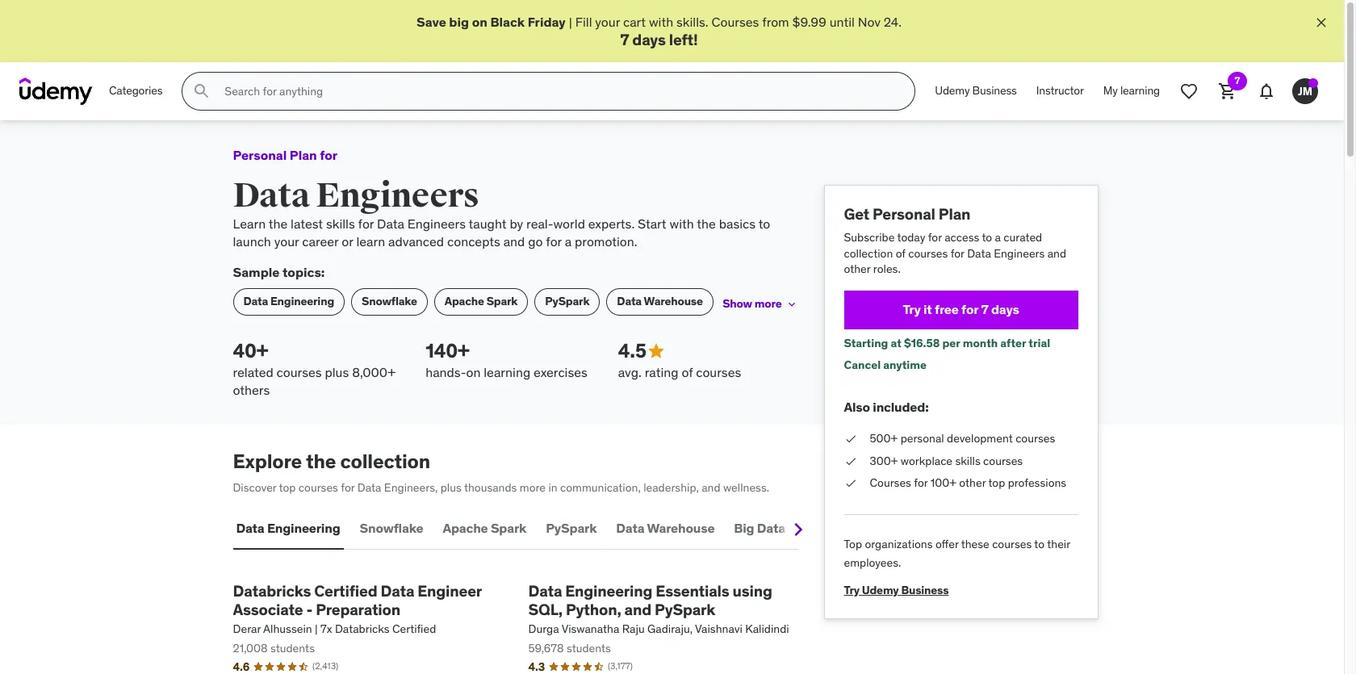 Task type: describe. For each thing, give the bounding box(es) containing it.
categories button
[[99, 72, 172, 111]]

workplace
[[901, 454, 953, 468]]

development
[[947, 431, 1013, 446]]

preparation
[[316, 600, 401, 619]]

hands-
[[426, 364, 466, 380]]

learn
[[233, 215, 266, 231]]

offer
[[936, 537, 959, 552]]

it
[[924, 301, 932, 318]]

1 horizontal spatial courses
[[870, 476, 912, 490]]

24.
[[884, 14, 902, 30]]

on for save
[[472, 14, 488, 30]]

from
[[762, 14, 790, 30]]

udemy image
[[19, 78, 93, 105]]

2 vertical spatial 7
[[982, 301, 989, 318]]

on for 140+
[[466, 364, 481, 380]]

(3,177)
[[608, 661, 633, 672]]

skills.
[[677, 14, 709, 30]]

until
[[830, 14, 855, 30]]

data down personal plan for at the left of the page
[[233, 175, 310, 216]]

leadership,
[[644, 481, 699, 495]]

udemy business link
[[926, 72, 1027, 111]]

submit search image
[[192, 82, 212, 101]]

apache spark for the apache spark button
[[443, 520, 527, 536]]

data right big
[[757, 520, 786, 536]]

try it free for 7 days link
[[844, 291, 1079, 329]]

explore the collection discover top courses for data engineers, plus thousands more in communication, leadership, and wellness.
[[233, 449, 770, 495]]

your inside learn the latest skills for data engineers taught by real-world experts. start with the basics to launch your career or learn advanced concepts and go for a promotion.
[[274, 233, 299, 250]]

data down communication,
[[616, 520, 645, 536]]

data down the sample
[[243, 294, 268, 309]]

with inside the save big on black friday | fill your cart with skills. courses from $9.99 until nov 24. 7 days left!
[[649, 14, 674, 30]]

and inside the get personal plan subscribe today for access to a curated collection of courses for data engineers and other roles.
[[1048, 246, 1067, 261]]

with inside learn the latest skills for data engineers taught by real-world experts. start with the basics to launch your career or learn advanced concepts and go for a promotion.
[[670, 215, 694, 231]]

others
[[233, 382, 270, 398]]

1 horizontal spatial skills
[[956, 454, 981, 468]]

100+
[[931, 476, 957, 490]]

get
[[844, 204, 870, 224]]

my
[[1104, 83, 1118, 98]]

exercises
[[534, 364, 588, 380]]

big data button
[[731, 509, 789, 548]]

using
[[733, 581, 773, 601]]

kalidindi
[[746, 622, 790, 637]]

associate
[[233, 600, 303, 619]]

for up data engineers
[[320, 147, 338, 163]]

warehouse for data warehouse link
[[644, 294, 703, 309]]

0 vertical spatial certified
[[314, 581, 378, 601]]

top for collection
[[279, 481, 296, 495]]

$16.58
[[904, 336, 940, 350]]

tab navigation element
[[233, 509, 818, 550]]

career
[[302, 233, 339, 250]]

discover
[[233, 481, 277, 495]]

4.3
[[529, 659, 545, 674]]

latest
[[291, 215, 323, 231]]

0 horizontal spatial plan
[[290, 147, 317, 163]]

data warehouse for data warehouse link
[[617, 294, 703, 309]]

per
[[943, 336, 961, 350]]

thousands
[[464, 481, 517, 495]]

40+
[[233, 338, 268, 363]]

data up 4.5
[[617, 294, 642, 309]]

students inside the "databricks certified data engineer associate - preparation derar alhussein | 7x databricks certified 21,008 students"
[[271, 641, 315, 656]]

promotion.
[[575, 233, 638, 250]]

1 vertical spatial certified
[[392, 622, 436, 637]]

my learning
[[1104, 83, 1160, 98]]

sample topics:
[[233, 264, 325, 281]]

140+
[[426, 338, 470, 363]]

apache for the apache spark button
[[443, 520, 488, 536]]

pyspark for pyspark link
[[545, 294, 590, 309]]

black
[[491, 14, 525, 30]]

top for 100+
[[989, 476, 1006, 490]]

snowflake for the snowflake link on the left of page
[[362, 294, 417, 309]]

data engineering button
[[233, 509, 344, 548]]

engineers inside the get personal plan subscribe today for access to a curated collection of courses for data engineers and other roles.
[[994, 246, 1045, 261]]

databricks certified data engineer associate - preparation derar alhussein | 7x databricks certified 21,008 students
[[233, 581, 482, 656]]

in
[[549, 481, 558, 495]]

3177 reviews element
[[608, 661, 633, 673]]

anytime
[[884, 358, 927, 373]]

| inside the save big on black friday | fill your cart with skills. courses from $9.99 until nov 24. 7 days left!
[[569, 14, 572, 30]]

data inside the "databricks certified data engineer associate - preparation derar alhussein | 7x databricks certified 21,008 students"
[[381, 581, 415, 601]]

also
[[844, 399, 871, 415]]

$9.99
[[793, 14, 827, 30]]

and inside learn the latest skills for data engineers taught by real-world experts. start with the basics to launch your career or learn advanced concepts and go for a promotion.
[[504, 233, 525, 250]]

world
[[554, 215, 585, 231]]

their
[[1048, 537, 1071, 552]]

engineer
[[418, 581, 482, 601]]

friday
[[528, 14, 566, 30]]

instructor
[[1037, 83, 1084, 98]]

0 horizontal spatial business
[[902, 583, 949, 598]]

free
[[935, 301, 959, 318]]

engineers inside learn the latest skills for data engineers taught by real-world experts. start with the basics to launch your career or learn advanced concepts and go for a promotion.
[[408, 215, 466, 231]]

to inside top organizations offer these courses to their employees.
[[1035, 537, 1045, 552]]

21,008
[[233, 641, 268, 656]]

try udemy business link
[[844, 571, 949, 598]]

personal plan for
[[233, 147, 338, 163]]

durga
[[529, 622, 559, 637]]

trial
[[1029, 336, 1051, 350]]

the for latest
[[269, 215, 288, 231]]

notifications image
[[1257, 82, 1277, 101]]

taught
[[469, 215, 507, 231]]

instructor link
[[1027, 72, 1094, 111]]

| inside the "databricks certified data engineer associate - preparation derar alhussein | 7x databricks certified 21,008 students"
[[315, 622, 318, 637]]

a inside the get personal plan subscribe today for access to a curated collection of courses for data engineers and other roles.
[[995, 230, 1001, 245]]

fill
[[576, 14, 592, 30]]

and inside data engineering essentials using sql, python, and pyspark durga viswanatha raju gadiraju, vaishnavi kalidindi 59,678 students
[[625, 600, 652, 619]]

alhussein
[[263, 622, 312, 637]]

your inside the save big on black friday | fill your cart with skills. courses from $9.99 until nov 24. 7 days left!
[[595, 14, 620, 30]]

start
[[638, 215, 667, 231]]

collection inside the get personal plan subscribe today for access to a curated collection of courses for data engineers and other roles.
[[844, 246, 893, 261]]

data inside the get personal plan subscribe today for access to a curated collection of courses for data engineers and other roles.
[[968, 246, 992, 261]]

snowflake for snowflake button
[[360, 520, 423, 536]]

500+ personal development courses
[[870, 431, 1056, 446]]

data warehouse button
[[613, 509, 718, 548]]

medium image
[[647, 342, 666, 361]]

for left 100+
[[914, 476, 928, 490]]

big
[[734, 520, 755, 536]]

1 vertical spatial udemy
[[862, 583, 899, 598]]

1 horizontal spatial databricks
[[335, 622, 390, 637]]

59,678
[[529, 641, 564, 656]]

40+ related courses plus 8,000+ others
[[233, 338, 396, 398]]

warehouse for data warehouse button
[[647, 520, 715, 536]]

a inside learn the latest skills for data engineers taught by real-world experts. start with the basics to launch your career or learn advanced concepts and go for a promotion.
[[565, 233, 572, 250]]

at
[[891, 336, 902, 350]]

to inside learn the latest skills for data engineers taught by real-world experts. start with the basics to launch your career or learn advanced concepts and go for a promotion.
[[759, 215, 771, 231]]

or
[[342, 233, 353, 250]]

python,
[[566, 600, 622, 619]]

engineering inside data engineering essentials using sql, python, and pyspark durga viswanatha raju gadiraju, vaishnavi kalidindi 59,678 students
[[566, 581, 653, 601]]

data engineering essentials using sql, python, and pyspark durga viswanatha raju gadiraju, vaishnavi kalidindi 59,678 students
[[529, 581, 790, 656]]

related
[[233, 364, 274, 380]]

top
[[844, 537, 863, 552]]

apache for 'apache spark' link on the left top of page
[[445, 294, 484, 309]]

2 horizontal spatial the
[[697, 215, 716, 231]]

courses right rating
[[696, 364, 742, 380]]



Task type: vqa. For each thing, say whether or not it's contained in the screenshot.
using
yes



Task type: locate. For each thing, give the bounding box(es) containing it.
warehouse inside button
[[647, 520, 715, 536]]

sql,
[[529, 600, 563, 619]]

courses right related
[[277, 364, 322, 380]]

get personal plan subscribe today for access to a curated collection of courses for data engineers and other roles.
[[844, 204, 1067, 276]]

1 vertical spatial on
[[466, 364, 481, 380]]

courses up professions
[[1016, 431, 1056, 446]]

1 horizontal spatial certified
[[392, 622, 436, 637]]

try for try udemy business
[[844, 583, 860, 598]]

1 horizontal spatial more
[[755, 297, 782, 311]]

0 vertical spatial more
[[755, 297, 782, 311]]

0 vertical spatial plan
[[290, 147, 317, 163]]

snowflake inside button
[[360, 520, 423, 536]]

data engineering inside button
[[236, 520, 340, 536]]

to right access
[[982, 230, 993, 245]]

1 vertical spatial spark
[[491, 520, 527, 536]]

courses inside the save big on black friday | fill your cart with skills. courses from $9.99 until nov 24. 7 days left!
[[712, 14, 759, 30]]

pyspark up gadiraju,
[[655, 600, 716, 619]]

try down the employees.
[[844, 583, 860, 598]]

apache down thousands
[[443, 520, 488, 536]]

raju
[[622, 622, 645, 637]]

snowflake down engineers, at the bottom
[[360, 520, 423, 536]]

pyspark for pyspark button
[[546, 520, 597, 536]]

1 vertical spatial apache
[[443, 520, 488, 536]]

1 horizontal spatial top
[[989, 476, 1006, 490]]

the right "learn"
[[269, 215, 288, 231]]

apache spark up 140+
[[445, 294, 518, 309]]

skills inside learn the latest skills for data engineers taught by real-world experts. start with the basics to launch your career or learn advanced concepts and go for a promotion.
[[326, 215, 355, 231]]

xsmall image for 300+
[[844, 454, 857, 469]]

other right 100+
[[960, 476, 986, 490]]

advanced
[[389, 233, 444, 250]]

for left engineers, at the bottom
[[341, 481, 355, 495]]

the inside explore the collection discover top courses for data engineers, plus thousands more in communication, leadership, and wellness.
[[306, 449, 336, 474]]

1 horizontal spatial plan
[[939, 204, 971, 224]]

skills up the or
[[326, 215, 355, 231]]

learning left exercises
[[484, 364, 531, 380]]

1 vertical spatial plus
[[441, 481, 462, 495]]

data inside learn the latest skills for data engineers taught by real-world experts. start with the basics to launch your career or learn advanced concepts and go for a promotion.
[[377, 215, 405, 231]]

0 horizontal spatial plus
[[325, 364, 349, 380]]

skills up 'courses for 100+ other top professions'
[[956, 454, 981, 468]]

rating
[[645, 364, 679, 380]]

the left "basics"
[[697, 215, 716, 231]]

data warehouse up medium image
[[617, 294, 703, 309]]

try for try it free for 7 days
[[903, 301, 921, 318]]

professions
[[1008, 476, 1067, 490]]

apache spark button
[[440, 509, 530, 548]]

by
[[510, 215, 523, 231]]

0 vertical spatial try
[[903, 301, 921, 318]]

apache spark down thousands
[[443, 520, 527, 536]]

warehouse up medium image
[[644, 294, 703, 309]]

month
[[963, 336, 998, 350]]

1 vertical spatial snowflake
[[360, 520, 423, 536]]

2 horizontal spatial 7
[[1235, 74, 1241, 87]]

0 vertical spatial 7
[[621, 30, 629, 50]]

to left their
[[1035, 537, 1045, 552]]

courses left from
[[712, 14, 759, 30]]

sample
[[233, 264, 280, 281]]

courses inside explore the collection discover top courses for data engineers, plus thousands more in communication, leadership, and wellness.
[[299, 481, 338, 495]]

1 vertical spatial learning
[[484, 364, 531, 380]]

courses down today
[[909, 246, 948, 261]]

to inside the get personal plan subscribe today for access to a curated collection of courses for data engineers and other roles.
[[982, 230, 993, 245]]

1 horizontal spatial personal
[[873, 204, 936, 224]]

0 vertical spatial apache spark
[[445, 294, 518, 309]]

1 horizontal spatial udemy
[[935, 83, 970, 98]]

essentials
[[656, 581, 730, 601]]

0 vertical spatial xsmall image
[[785, 298, 798, 311]]

data warehouse down leadership,
[[616, 520, 715, 536]]

engineering down topics:
[[271, 294, 334, 309]]

Search for anything text field
[[222, 78, 896, 105]]

0 vertical spatial of
[[896, 246, 906, 261]]

0 vertical spatial personal
[[233, 147, 287, 163]]

data engineering essentials using sql, python, and pyspark link
[[529, 581, 798, 619]]

0 horizontal spatial other
[[844, 262, 871, 276]]

apache spark
[[445, 294, 518, 309], [443, 520, 527, 536]]

the right explore
[[306, 449, 336, 474]]

courses down development at bottom
[[984, 454, 1023, 468]]

0 horizontal spatial learning
[[484, 364, 531, 380]]

engineering down discover
[[267, 520, 340, 536]]

also included:
[[844, 399, 929, 415]]

apache up 140+
[[445, 294, 484, 309]]

data down discover
[[236, 520, 265, 536]]

1 horizontal spatial plus
[[441, 481, 462, 495]]

xsmall image for courses
[[844, 476, 857, 492]]

vaishnavi
[[695, 622, 743, 637]]

nov
[[858, 14, 881, 30]]

data engineering for data engineering button
[[236, 520, 340, 536]]

1 horizontal spatial to
[[982, 230, 993, 245]]

0 vertical spatial engineering
[[271, 294, 334, 309]]

0 horizontal spatial to
[[759, 215, 771, 231]]

7
[[621, 30, 629, 50], [1235, 74, 1241, 87], [982, 301, 989, 318]]

the
[[269, 215, 288, 231], [697, 215, 716, 231], [306, 449, 336, 474]]

personal
[[233, 147, 287, 163], [873, 204, 936, 224]]

0 horizontal spatial the
[[269, 215, 288, 231]]

1 vertical spatial personal
[[873, 204, 936, 224]]

plus inside explore the collection discover top courses for data engineers, plus thousands more in communication, leadership, and wellness.
[[441, 481, 462, 495]]

1 horizontal spatial students
[[567, 641, 611, 656]]

| left fill
[[569, 14, 572, 30]]

for up learn
[[358, 215, 374, 231]]

today
[[898, 230, 926, 245]]

0 vertical spatial data warehouse
[[617, 294, 703, 309]]

students inside data engineering essentials using sql, python, and pyspark durga viswanatha raju gadiraju, vaishnavi kalidindi 59,678 students
[[567, 641, 611, 656]]

try inside "try udemy business" link
[[844, 583, 860, 598]]

0 vertical spatial |
[[569, 14, 572, 30]]

1 vertical spatial more
[[520, 481, 546, 495]]

business
[[973, 83, 1017, 98], [902, 583, 949, 598]]

xsmall image
[[785, 298, 798, 311], [844, 454, 857, 469], [844, 476, 857, 492]]

engineers,
[[384, 481, 438, 495]]

1 vertical spatial xsmall image
[[844, 454, 857, 469]]

concepts
[[447, 233, 501, 250]]

data engineering down 'sample topics:'
[[243, 294, 334, 309]]

xsmall image inside show more button
[[785, 298, 798, 311]]

cart
[[623, 14, 646, 30]]

certified right "-"
[[314, 581, 378, 601]]

starting
[[844, 336, 889, 350]]

of
[[896, 246, 906, 261], [682, 364, 693, 380]]

on down 140+
[[466, 364, 481, 380]]

databricks certified data engineer associate - preparation link
[[233, 581, 503, 619]]

access
[[945, 230, 980, 245]]

spark down thousands
[[491, 520, 527, 536]]

0 vertical spatial snowflake
[[362, 294, 417, 309]]

more left the in at the left bottom of the page
[[520, 481, 546, 495]]

7 inside the save big on black friday | fill your cart with skills. courses from $9.99 until nov 24. 7 days left!
[[621, 30, 629, 50]]

and
[[504, 233, 525, 250], [1048, 246, 1067, 261], [702, 481, 721, 495], [625, 600, 652, 619]]

0 horizontal spatial personal
[[233, 147, 287, 163]]

my learning link
[[1094, 72, 1170, 111]]

data engineering down discover
[[236, 520, 340, 536]]

pyspark down the in at the left bottom of the page
[[546, 520, 597, 536]]

starting at $16.58 per month after trial cancel anytime
[[844, 336, 1051, 373]]

0 vertical spatial skills
[[326, 215, 355, 231]]

0 horizontal spatial certified
[[314, 581, 378, 601]]

2 vertical spatial engineering
[[566, 581, 653, 601]]

on right big
[[472, 14, 488, 30]]

0 vertical spatial databricks
[[233, 581, 311, 601]]

for right go
[[546, 233, 562, 250]]

1 vertical spatial data engineering
[[236, 520, 340, 536]]

courses inside 40+ related courses plus 8,000+ others
[[277, 364, 322, 380]]

collection inside explore the collection discover top courses for data engineers, plus thousands more in communication, leadership, and wellness.
[[340, 449, 430, 474]]

show
[[723, 297, 753, 311]]

engineers
[[316, 175, 479, 216], [408, 215, 466, 231], [994, 246, 1045, 261]]

and inside explore the collection discover top courses for data engineers, plus thousands more in communication, leadership, and wellness.
[[702, 481, 721, 495]]

databricks down preparation
[[335, 622, 390, 637]]

try
[[903, 301, 921, 318], [844, 583, 860, 598]]

data warehouse link
[[607, 288, 714, 316]]

0 vertical spatial on
[[472, 14, 488, 30]]

your right fill
[[595, 14, 620, 30]]

data inside explore the collection discover top courses for data engineers, plus thousands more in communication, leadership, and wellness.
[[358, 481, 382, 495]]

engineering inside button
[[267, 520, 340, 536]]

0 vertical spatial spark
[[487, 294, 518, 309]]

300+
[[870, 454, 898, 468]]

1 vertical spatial pyspark
[[546, 520, 597, 536]]

a left the curated
[[995, 230, 1001, 245]]

1 vertical spatial apache spark
[[443, 520, 527, 536]]

1 vertical spatial 7
[[1235, 74, 1241, 87]]

7 up month
[[982, 301, 989, 318]]

business left instructor
[[973, 83, 1017, 98]]

launch
[[233, 233, 271, 250]]

7 down cart
[[621, 30, 629, 50]]

with right cart
[[649, 14, 674, 30]]

plus left 8,000+
[[325, 364, 349, 380]]

collection up engineers, at the bottom
[[340, 449, 430, 474]]

spark for 'apache spark' link on the left top of page
[[487, 294, 518, 309]]

big
[[449, 14, 469, 30]]

go
[[528, 233, 543, 250]]

0 horizontal spatial 7
[[621, 30, 629, 50]]

learning right my
[[1121, 83, 1160, 98]]

| left "7x"
[[315, 622, 318, 637]]

plan up data engineers
[[290, 147, 317, 163]]

data inside data engineering essentials using sql, python, and pyspark durga viswanatha raju gadiraju, vaishnavi kalidindi 59,678 students
[[529, 581, 562, 601]]

try inside try it free for 7 days link
[[903, 301, 921, 318]]

plus inside 40+ related courses plus 8,000+ others
[[325, 364, 349, 380]]

1 vertical spatial courses
[[870, 476, 912, 490]]

days down cart
[[633, 30, 666, 50]]

2 horizontal spatial to
[[1035, 537, 1045, 552]]

engineering up viswanatha
[[566, 581, 653, 601]]

the for collection
[[306, 449, 336, 474]]

of down today
[[896, 246, 906, 261]]

top right discover
[[279, 481, 296, 495]]

wishlist image
[[1180, 82, 1199, 101]]

1 vertical spatial data warehouse
[[616, 520, 715, 536]]

organizations
[[865, 537, 933, 552]]

0 vertical spatial learning
[[1121, 83, 1160, 98]]

-
[[306, 600, 313, 619]]

1 horizontal spatial the
[[306, 449, 336, 474]]

1 horizontal spatial |
[[569, 14, 572, 30]]

spark up 140+ hands-on learning exercises
[[487, 294, 518, 309]]

students down the alhussein
[[271, 641, 315, 656]]

data up learn
[[377, 215, 405, 231]]

top organizations offer these courses to their employees.
[[844, 537, 1071, 570]]

apache spark link
[[434, 288, 528, 316]]

0 vertical spatial warehouse
[[644, 294, 703, 309]]

of inside the get personal plan subscribe today for access to a curated collection of courses for data engineers and other roles.
[[896, 246, 906, 261]]

0 horizontal spatial skills
[[326, 215, 355, 231]]

0 horizontal spatial try
[[844, 583, 860, 598]]

show more
[[723, 297, 782, 311]]

1 horizontal spatial collection
[[844, 246, 893, 261]]

with
[[649, 14, 674, 30], [670, 215, 694, 231]]

personal up today
[[873, 204, 936, 224]]

pyspark up exercises
[[545, 294, 590, 309]]

0 horizontal spatial a
[[565, 233, 572, 250]]

avg. rating of courses
[[618, 364, 742, 380]]

spark for the apache spark button
[[491, 520, 527, 536]]

1 horizontal spatial of
[[896, 246, 906, 261]]

1 horizontal spatial your
[[595, 14, 620, 30]]

pyspark inside button
[[546, 520, 597, 536]]

plan up access
[[939, 204, 971, 224]]

pyspark button
[[543, 509, 600, 548]]

0 vertical spatial udemy
[[935, 83, 970, 98]]

left!
[[669, 30, 698, 50]]

1 vertical spatial collection
[[340, 449, 430, 474]]

collection
[[844, 246, 893, 261], [340, 449, 430, 474]]

databricks
[[233, 581, 311, 601], [335, 622, 390, 637]]

data down access
[[968, 246, 992, 261]]

more
[[755, 297, 782, 311], [520, 481, 546, 495]]

close image
[[1314, 15, 1330, 31]]

1 vertical spatial business
[[902, 583, 949, 598]]

jm
[[1299, 84, 1313, 98]]

courses up data engineering button
[[299, 481, 338, 495]]

you have alerts image
[[1309, 78, 1319, 88]]

on inside the save big on black friday | fill your cart with skills. courses from $9.99 until nov 24. 7 days left!
[[472, 14, 488, 30]]

courses right these on the right bottom of page
[[993, 537, 1032, 552]]

business down top organizations offer these courses to their employees.
[[902, 583, 949, 598]]

apache inside button
[[443, 520, 488, 536]]

0 horizontal spatial collection
[[340, 449, 430, 474]]

apache spark inside button
[[443, 520, 527, 536]]

1 vertical spatial plan
[[939, 204, 971, 224]]

1 vertical spatial other
[[960, 476, 986, 490]]

data left engineers, at the bottom
[[358, 481, 382, 495]]

personal inside the get personal plan subscribe today for access to a curated collection of courses for data engineers and other roles.
[[873, 204, 936, 224]]

plan inside the get personal plan subscribe today for access to a curated collection of courses for data engineers and other roles.
[[939, 204, 971, 224]]

1 horizontal spatial 7
[[982, 301, 989, 318]]

xsmall image
[[844, 431, 857, 447]]

next image
[[785, 517, 811, 542]]

learning inside 140+ hands-on learning exercises
[[484, 364, 531, 380]]

pyspark link
[[535, 288, 600, 316]]

on inside 140+ hands-on learning exercises
[[466, 364, 481, 380]]

plus left thousands
[[441, 481, 462, 495]]

0 vertical spatial other
[[844, 262, 871, 276]]

courses inside the get personal plan subscribe today for access to a curated collection of courses for data engineers and other roles.
[[909, 246, 948, 261]]

try left it
[[903, 301, 921, 318]]

0 vertical spatial data engineering
[[243, 294, 334, 309]]

days up after
[[992, 301, 1020, 318]]

roles.
[[874, 262, 901, 276]]

personal
[[901, 431, 945, 446]]

communication,
[[560, 481, 641, 495]]

courses
[[712, 14, 759, 30], [870, 476, 912, 490]]

data engineering link
[[233, 288, 345, 316]]

data warehouse for data warehouse button
[[616, 520, 715, 536]]

try it free for 7 days
[[903, 301, 1020, 318]]

snowflake down learn
[[362, 294, 417, 309]]

for right today
[[928, 230, 942, 245]]

1 vertical spatial days
[[992, 301, 1020, 318]]

1 vertical spatial of
[[682, 364, 693, 380]]

(2,413)
[[313, 661, 339, 672]]

0 vertical spatial your
[[595, 14, 620, 30]]

2 students from the left
[[567, 641, 611, 656]]

0 horizontal spatial your
[[274, 233, 299, 250]]

other inside the get personal plan subscribe today for access to a curated collection of courses for data engineers and other roles.
[[844, 262, 871, 276]]

0 horizontal spatial of
[[682, 364, 693, 380]]

7 left notifications icon
[[1235, 74, 1241, 87]]

certified down engineer
[[392, 622, 436, 637]]

1 horizontal spatial try
[[903, 301, 921, 318]]

0 vertical spatial collection
[[844, 246, 893, 261]]

7 link
[[1209, 72, 1248, 111]]

warehouse down leadership,
[[647, 520, 715, 536]]

0 vertical spatial plus
[[325, 364, 349, 380]]

more inside show more button
[[755, 297, 782, 311]]

engineering for data engineering button
[[267, 520, 340, 536]]

1 horizontal spatial business
[[973, 83, 1017, 98]]

of right rating
[[682, 364, 693, 380]]

7x
[[321, 622, 332, 637]]

to right "basics"
[[759, 215, 771, 231]]

shopping cart with 7 items image
[[1219, 82, 1238, 101]]

data up durga
[[529, 581, 562, 601]]

2413 reviews element
[[313, 661, 339, 673]]

viswanatha
[[562, 622, 620, 637]]

pyspark inside data engineering essentials using sql, python, and pyspark durga viswanatha raju gadiraju, vaishnavi kalidindi 59,678 students
[[655, 600, 716, 619]]

spark inside button
[[491, 520, 527, 536]]

real-
[[527, 215, 554, 231]]

data engineers
[[233, 175, 479, 216]]

for right "free"
[[962, 301, 979, 318]]

1 vertical spatial |
[[315, 622, 318, 637]]

your down latest
[[274, 233, 299, 250]]

collection down subscribe
[[844, 246, 893, 261]]

students down viswanatha
[[567, 641, 611, 656]]

avg.
[[618, 364, 642, 380]]

1 horizontal spatial a
[[995, 230, 1001, 245]]

0 horizontal spatial databricks
[[233, 581, 311, 601]]

data left engineer
[[381, 581, 415, 601]]

1 vertical spatial with
[[670, 215, 694, 231]]

2 vertical spatial xsmall image
[[844, 476, 857, 492]]

140+ hands-on learning exercises
[[426, 338, 588, 380]]

1 students from the left
[[271, 641, 315, 656]]

0 vertical spatial courses
[[712, 14, 759, 30]]

other left roles.
[[844, 262, 871, 276]]

1 vertical spatial your
[[274, 233, 299, 250]]

0 horizontal spatial top
[[279, 481, 296, 495]]

with right start
[[670, 215, 694, 231]]

1 vertical spatial warehouse
[[647, 520, 715, 536]]

1 horizontal spatial learning
[[1121, 83, 1160, 98]]

0 vertical spatial business
[[973, 83, 1017, 98]]

data
[[233, 175, 310, 216], [377, 215, 405, 231], [968, 246, 992, 261], [243, 294, 268, 309], [617, 294, 642, 309], [358, 481, 382, 495], [236, 520, 265, 536], [616, 520, 645, 536], [757, 520, 786, 536], [381, 581, 415, 601], [529, 581, 562, 601]]

cancel
[[844, 358, 881, 373]]

1 vertical spatial skills
[[956, 454, 981, 468]]

for down access
[[951, 246, 965, 261]]

4.6
[[233, 659, 250, 674]]

engineering for data engineering link
[[271, 294, 334, 309]]

more right show on the top right
[[755, 297, 782, 311]]

0 horizontal spatial students
[[271, 641, 315, 656]]

big data
[[734, 520, 786, 536]]

data warehouse inside button
[[616, 520, 715, 536]]

courses down 300+
[[870, 476, 912, 490]]

engineering
[[271, 294, 334, 309], [267, 520, 340, 536], [566, 581, 653, 601]]

top left professions
[[989, 476, 1006, 490]]

days inside the save big on black friday | fill your cart with skills. courses from $9.99 until nov 24. 7 days left!
[[633, 30, 666, 50]]

to
[[759, 215, 771, 231], [982, 230, 993, 245], [1035, 537, 1045, 552]]

a down world
[[565, 233, 572, 250]]

more inside explore the collection discover top courses for data engineers, plus thousands more in communication, leadership, and wellness.
[[520, 481, 546, 495]]

databricks up the alhussein
[[233, 581, 311, 601]]

1 vertical spatial try
[[844, 583, 860, 598]]

wellness.
[[724, 481, 770, 495]]

personal up "learn"
[[233, 147, 287, 163]]

4.5
[[618, 338, 647, 363]]

for inside explore the collection discover top courses for data engineers, plus thousands more in communication, leadership, and wellness.
[[341, 481, 355, 495]]

courses inside top organizations offer these courses to their employees.
[[993, 537, 1032, 552]]

data engineering for data engineering link
[[243, 294, 334, 309]]

top inside explore the collection discover top courses for data engineers, plus thousands more in communication, leadership, and wellness.
[[279, 481, 296, 495]]

apache spark for 'apache spark' link on the left top of page
[[445, 294, 518, 309]]



